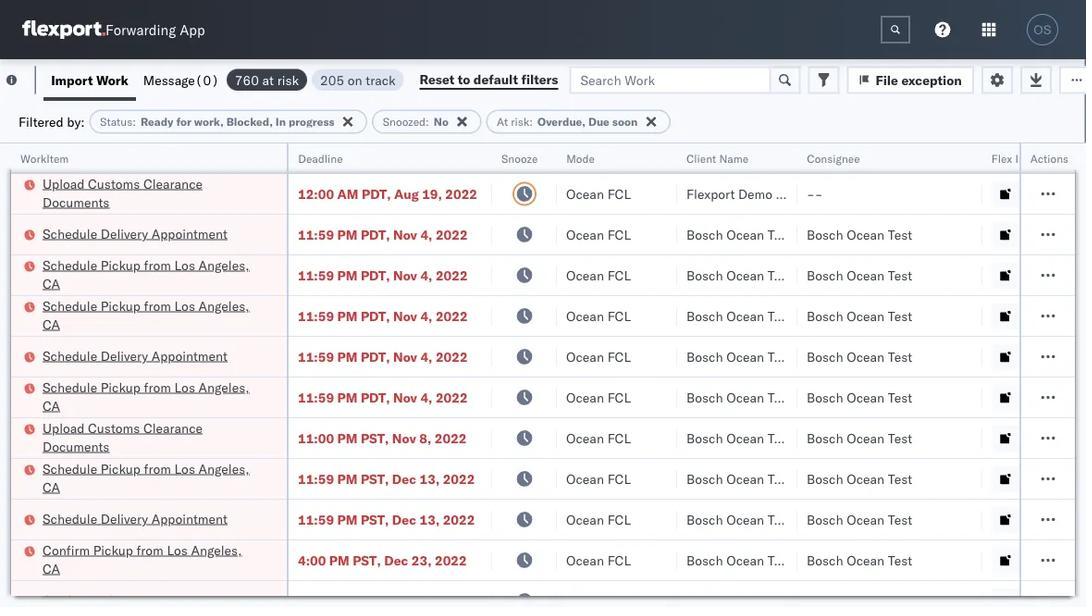 Task type: vqa. For each thing, say whether or not it's contained in the screenshot.
due
yes



Task type: describe. For each thing, give the bounding box(es) containing it.
nov for 3rd "schedule pickup from los angeles, ca" link from the top
[[393, 389, 417, 405]]

deadline
[[298, 151, 343, 165]]

flexport demo consignee
[[687, 186, 838, 202]]

1 ocean fcl from the top
[[566, 186, 631, 202]]

5 4, from the top
[[421, 389, 433, 405]]

reset to default filters button
[[409, 66, 570, 94]]

4 1846 from the top
[[1062, 348, 1087, 365]]

4 11:59 pm pdt, nov 4, 2022 from the top
[[298, 348, 468, 365]]

9 ocean fcl from the top
[[566, 511, 631, 528]]

flex id
[[992, 151, 1027, 165]]

4 4, from the top
[[421, 348, 433, 365]]

3 schedule pickup from los angeles, ca link from the top
[[43, 378, 263, 415]]

import work
[[51, 72, 129, 88]]

11:59 for fourth "schedule pickup from los angeles, ca" link from the bottom of the page
[[298, 267, 334, 283]]

snooze
[[502, 151, 538, 165]]

forwarding app
[[106, 21, 205, 38]]

8,
[[420, 430, 432, 446]]

3 11:59 pm pdt, nov 4, 2022 from the top
[[298, 308, 468, 324]]

confirm
[[43, 542, 90, 558]]

nov for second "schedule pickup from los angeles, ca" link
[[393, 308, 417, 324]]

from inside confirm pickup from los angeles, ca
[[137, 542, 164, 558]]

11:00
[[298, 430, 334, 446]]

filters
[[521, 71, 559, 87]]

1 schedule delivery appointment from the top
[[43, 225, 228, 242]]

at
[[262, 72, 274, 88]]

fcl for fourth "schedule pickup from los angeles, ca" link from the bottom of the page
[[608, 267, 631, 283]]

upload customs clearance documents link for 12:00 am pdt, aug 19, 2022
[[43, 174, 263, 212]]

snoozed
[[383, 115, 426, 129]]

19,
[[422, 186, 442, 202]]

pst, for confirm pickup from los angeles, ca
[[353, 552, 381, 568]]

schedule pickup from los angeles, ca for 4th "schedule pickup from los angeles, ca" link from the top of the page
[[43, 460, 249, 495]]

1 schedule delivery appointment link from the top
[[43, 224, 228, 243]]

confirm pickup from los angeles, ca
[[43, 542, 242, 577]]

2 1846 from the top
[[1062, 267, 1087, 283]]

fcl for 3rd "schedule pickup from los angeles, ca" link from the top
[[608, 389, 631, 405]]

760
[[235, 72, 259, 88]]

schedule delivery appointment button for 11:59 pm pst, dec 13, 2022
[[43, 510, 228, 530]]

documents for 12:00
[[43, 194, 110, 210]]

5 1846 from the top
[[1062, 389, 1087, 405]]

dec for confirm pickup from los angeles, ca
[[384, 552, 409, 568]]

consignee button
[[798, 147, 964, 166]]

flex-1889 for confirm pickup from los angeles, ca
[[1022, 552, 1087, 568]]

reset to default filters
[[420, 71, 559, 87]]

flex- for 3rd "schedule pickup from los angeles, ca" link from the top
[[1022, 389, 1062, 405]]

import work button
[[44, 59, 136, 101]]

los inside confirm pickup from los angeles, ca
[[167, 542, 188, 558]]

delivery for 11:59 pm pdt, nov 4, 2022
[[101, 348, 148, 364]]

flex-1660
[[1022, 186, 1087, 202]]

no
[[434, 115, 449, 129]]

schedule for 4th "schedule pickup from los angeles, ca" link from the top of the page
[[43, 460, 97, 477]]

205 on track
[[320, 72, 396, 88]]

1 4, from the top
[[421, 226, 433, 243]]

fcl for confirm pickup from los angeles, ca link
[[608, 552, 631, 568]]

schedule for 3rd "schedule pickup from los angeles, ca" link from the top
[[43, 379, 97, 395]]

1 schedule pickup from los angeles, ca button from the top
[[43, 256, 263, 295]]

blocked,
[[226, 115, 273, 129]]

consignee inside button
[[807, 151, 860, 165]]

7 fcl from the top
[[608, 430, 631, 446]]

resize handle column header for deadline
[[470, 143, 492, 607]]

pst, for upload customs clearance documents
[[361, 430, 389, 446]]

pickup inside confirm pickup from los angeles, ca
[[93, 542, 133, 558]]

2 4, from the top
[[421, 267, 433, 283]]

forwarding app link
[[22, 20, 205, 39]]

7 flex- from the top
[[1022, 430, 1062, 446]]

2 - from the left
[[815, 186, 823, 202]]

1 1846 from the top
[[1062, 226, 1087, 243]]

message (0)
[[143, 72, 219, 88]]

7 resize handle column header from the left
[[1053, 143, 1076, 607]]

exception
[[902, 72, 963, 88]]

schedule for schedule delivery appointment link associated with 11:59 pm pst, dec 13, 2022
[[43, 510, 97, 527]]

workitem button
[[11, 147, 268, 166]]

am
[[337, 186, 359, 202]]

10 ocean fcl from the top
[[566, 552, 631, 568]]

at
[[497, 115, 508, 129]]

flex-1889 for schedule delivery appointment
[[1022, 511, 1087, 528]]

schedule pickup from los angeles, ca for second "schedule pickup from los angeles, ca" link
[[43, 298, 249, 332]]

due
[[589, 115, 610, 129]]

flex-1846 for second "schedule pickup from los angeles, ca" link
[[1022, 308, 1087, 324]]

resize handle column header for client name
[[776, 143, 798, 607]]

1889 for schedule delivery appointment
[[1062, 511, 1087, 528]]

client name
[[687, 151, 749, 165]]

fcl for schedule delivery appointment link associated with 11:59 pm pst, dec 13, 2022
[[608, 511, 631, 528]]

2 ocean fcl from the top
[[566, 226, 631, 243]]

2 schedule pickup from los angeles, ca button from the top
[[43, 297, 263, 336]]

23,
[[412, 552, 432, 568]]

workitem
[[20, 151, 69, 165]]

flex-1889 for schedule pickup from los angeles, ca
[[1022, 471, 1087, 487]]

1 schedule delivery appointment button from the top
[[43, 224, 228, 245]]

pst, for schedule pickup from los angeles, ca
[[361, 471, 389, 487]]

customs for 12:00 am pdt, aug 19, 2022
[[88, 175, 140, 192]]

flex- for 4th "schedule pickup from los angeles, ca" link from the top of the page
[[1022, 471, 1062, 487]]

flex-1846 for 3rd "schedule pickup from los angeles, ca" link from the top
[[1022, 389, 1087, 405]]

fcl for second "schedule pickup from los angeles, ca" link
[[608, 308, 631, 324]]

1 11:59 pm pdt, nov 4, 2022 from the top
[[298, 226, 468, 243]]

in
[[276, 115, 286, 129]]

1 vertical spatial risk
[[511, 115, 530, 129]]

5 11:59 pm pdt, nov 4, 2022 from the top
[[298, 389, 468, 405]]

resize handle column header for mode
[[655, 143, 678, 607]]

clearance for 12:00 am pdt, aug 19, 2022
[[143, 175, 203, 192]]

schedule delivery appointment link for 11:59 pm pdt, nov 4, 2022
[[43, 347, 228, 365]]

0 vertical spatial risk
[[277, 72, 299, 88]]

name
[[720, 151, 749, 165]]

ca for fourth "schedule pickup from los angeles, ca" link from the bottom of the page
[[43, 275, 60, 292]]

message
[[143, 72, 195, 88]]

confirm pickup from los angeles, ca link
[[43, 541, 263, 578]]

1 - from the left
[[807, 186, 815, 202]]

aug
[[394, 186, 419, 202]]

flex- for second "schedule pickup from los angeles, ca" link
[[1022, 308, 1062, 324]]

at risk : overdue, due soon
[[497, 115, 638, 129]]

appointment for 11:59 pm pdt, nov 4, 2022
[[152, 348, 228, 364]]

3 : from the left
[[530, 115, 533, 129]]

1 schedule pickup from los angeles, ca link from the top
[[43, 256, 263, 293]]

2 11:59 pm pdt, nov 4, 2022 from the top
[[298, 267, 468, 283]]

2 schedule pickup from los angeles, ca link from the top
[[43, 297, 263, 334]]

3 schedule pickup from los angeles, ca button from the top
[[43, 378, 263, 417]]

on
[[348, 72, 362, 88]]

schedule pickup from los angeles, ca for fourth "schedule pickup from los angeles, ca" link from the bottom of the page
[[43, 257, 249, 292]]

upload customs clearance documents link for 11:00 pm pst, nov 8, 2022
[[43, 419, 263, 456]]

status
[[100, 115, 133, 129]]

for
[[176, 115, 191, 129]]

status : ready for work, blocked, in progress
[[100, 115, 335, 129]]

12:00
[[298, 186, 334, 202]]

nov for schedule delivery appointment link for 11:59 pm pdt, nov 4, 2022
[[393, 348, 417, 365]]

Search Work text field
[[570, 66, 771, 94]]

flexport
[[687, 186, 735, 202]]

clearance for 11:00 pm pst, nov 8, 2022
[[143, 420, 203, 436]]

5 ocean fcl from the top
[[566, 348, 631, 365]]

confirm pickup from los angeles, ca button
[[43, 541, 263, 580]]

os button
[[1022, 8, 1064, 51]]

2 fcl from the top
[[608, 226, 631, 243]]

deadline button
[[289, 147, 474, 166]]

demo
[[739, 186, 773, 202]]

id
[[1016, 151, 1027, 165]]

ca for 3rd "schedule pickup from los angeles, ca" link from the top
[[43, 398, 60, 414]]

12:00 am pdt, aug 19, 2022
[[298, 186, 478, 202]]



Task type: locate. For each thing, give the bounding box(es) containing it.
flex-1846 for schedule delivery appointment link for 11:59 pm pdt, nov 4, 2022
[[1022, 348, 1087, 365]]

dec down 11:00 pm pst, nov 8, 2022
[[392, 471, 417, 487]]

11:59 pm pst, dec 13, 2022 up 4:00 pm pst, dec 23, 2022
[[298, 511, 475, 528]]

track
[[366, 72, 396, 88]]

1 upload from the top
[[43, 175, 85, 192]]

2 flex- from the top
[[1022, 226, 1062, 243]]

schedule for schedule delivery appointment link for 11:59 pm pdt, nov 4, 2022
[[43, 348, 97, 364]]

: right at
[[530, 115, 533, 129]]

1889 for schedule pickup from los angeles, ca
[[1062, 471, 1087, 487]]

1 vertical spatial upload customs clearance documents button
[[43, 419, 263, 458]]

mode button
[[557, 147, 659, 166]]

0 vertical spatial documents
[[43, 194, 110, 210]]

None text field
[[881, 16, 911, 44]]

flex-1889 button
[[992, 466, 1087, 492], [992, 466, 1087, 492], [992, 507, 1087, 533], [992, 507, 1087, 533], [992, 548, 1087, 573], [992, 548, 1087, 573]]

ocean fcl
[[566, 186, 631, 202], [566, 226, 631, 243], [566, 267, 631, 283], [566, 308, 631, 324], [566, 348, 631, 365], [566, 389, 631, 405], [566, 430, 631, 446], [566, 471, 631, 487], [566, 511, 631, 528], [566, 552, 631, 568]]

1 vertical spatial upload customs clearance documents link
[[43, 419, 263, 456]]

0 vertical spatial 1889
[[1062, 471, 1087, 487]]

3 schedule delivery appointment button from the top
[[43, 510, 228, 530]]

1 vertical spatial upload customs clearance documents
[[43, 420, 203, 454]]

760 at risk
[[235, 72, 299, 88]]

3 ca from the top
[[43, 398, 60, 414]]

app
[[180, 21, 205, 38]]

resize handle column header for workitem
[[265, 143, 287, 607]]

11:59 pm pst, dec 13, 2022 for schedule pickup from los angeles, ca
[[298, 471, 475, 487]]

1 vertical spatial flex-1889
[[1022, 511, 1087, 528]]

3 flex- from the top
[[1022, 267, 1062, 283]]

205
[[320, 72, 344, 88]]

2 flex-1846 from the top
[[1022, 267, 1087, 283]]

schedule delivery appointment for 11:59 pm pst, dec 13, 2022
[[43, 510, 228, 527]]

7 ocean fcl from the top
[[566, 430, 631, 446]]

nov
[[393, 226, 417, 243], [393, 267, 417, 283], [393, 308, 417, 324], [393, 348, 417, 365], [393, 389, 417, 405], [392, 430, 416, 446]]

1 : from the left
[[133, 115, 136, 129]]

11:59 pm pst, dec 13, 2022 for schedule delivery appointment
[[298, 511, 475, 528]]

customs for 11:00 pm pst, nov 8, 2022
[[88, 420, 140, 436]]

resize handle column header
[[265, 143, 287, 607], [470, 143, 492, 607], [535, 143, 557, 607], [655, 143, 678, 607], [776, 143, 798, 607], [961, 143, 983, 607], [1053, 143, 1076, 607]]

schedule delivery appointment button for 11:59 pm pdt, nov 4, 2022
[[43, 347, 228, 367]]

bosch ocean test
[[687, 226, 793, 243], [807, 226, 913, 243], [687, 267, 793, 283], [807, 267, 913, 283], [687, 308, 793, 324], [807, 308, 913, 324], [687, 348, 793, 365], [807, 348, 913, 365], [687, 389, 793, 405], [807, 389, 913, 405], [687, 430, 793, 446], [807, 430, 913, 446], [687, 471, 793, 487], [807, 471, 913, 487], [687, 511, 793, 528], [807, 511, 913, 528], [687, 552, 793, 568], [807, 552, 913, 568]]

schedule pickup from los angeles, ca for 3rd "schedule pickup from los angeles, ca" link from the top
[[43, 379, 249, 414]]

4 ocean fcl from the top
[[566, 308, 631, 324]]

client
[[687, 151, 717, 165]]

1 vertical spatial documents
[[43, 438, 110, 454]]

6 fcl from the top
[[608, 389, 631, 405]]

os
[[1034, 23, 1052, 37]]

: for status
[[133, 115, 136, 129]]

11:00 pm pst, nov 8, 2022
[[298, 430, 467, 446]]

1 clearance from the top
[[143, 175, 203, 192]]

3 schedule delivery appointment link from the top
[[43, 510, 228, 528]]

8 fcl from the top
[[608, 471, 631, 487]]

upload customs clearance documents button for 12:00 am pdt, aug 19, 2022
[[43, 174, 263, 213]]

pst, for schedule delivery appointment
[[361, 511, 389, 528]]

1 vertical spatial clearance
[[143, 420, 203, 436]]

2 schedule pickup from los angeles, ca from the top
[[43, 298, 249, 332]]

pst, down 11:00 pm pst, nov 8, 2022
[[361, 471, 389, 487]]

13, up 23,
[[420, 511, 440, 528]]

1 upload customs clearance documents from the top
[[43, 175, 203, 210]]

: left no
[[426, 115, 429, 129]]

6 flex- from the top
[[1022, 389, 1062, 405]]

2 vertical spatial dec
[[384, 552, 409, 568]]

by:
[[67, 113, 85, 130]]

1889
[[1062, 471, 1087, 487], [1062, 511, 1087, 528], [1062, 552, 1087, 568]]

documents
[[43, 194, 110, 210], [43, 438, 110, 454]]

flex- for schedule delivery appointment link associated with 11:59 pm pst, dec 13, 2022
[[1022, 511, 1062, 528]]

flex-1889
[[1022, 471, 1087, 487], [1022, 511, 1087, 528], [1022, 552, 1087, 568]]

1 vertical spatial delivery
[[101, 348, 148, 364]]

3 schedule pickup from los angeles, ca from the top
[[43, 379, 249, 414]]

schedule delivery appointment link for 11:59 pm pst, dec 13, 2022
[[43, 510, 228, 528]]

2 schedule from the top
[[43, 257, 97, 273]]

3 flex-1846 from the top
[[1022, 308, 1087, 324]]

1 horizontal spatial :
[[426, 115, 429, 129]]

forwarding
[[106, 21, 176, 38]]

11:59 for schedule delivery appointment link for 11:59 pm pdt, nov 4, 2022
[[298, 348, 334, 365]]

1 resize handle column header from the left
[[265, 143, 287, 607]]

6 1846 from the top
[[1062, 430, 1087, 446]]

upload customs clearance documents button
[[43, 174, 263, 213], [43, 419, 263, 458]]

10 flex- from the top
[[1022, 552, 1062, 568]]

13, down 8,
[[420, 471, 440, 487]]

0 vertical spatial appointment
[[152, 225, 228, 242]]

5 11:59 from the top
[[298, 389, 334, 405]]

bosch
[[687, 226, 723, 243], [807, 226, 844, 243], [687, 267, 723, 283], [807, 267, 844, 283], [687, 308, 723, 324], [807, 308, 844, 324], [687, 348, 723, 365], [807, 348, 844, 365], [687, 389, 723, 405], [807, 389, 844, 405], [687, 430, 723, 446], [807, 430, 844, 446], [687, 471, 723, 487], [807, 471, 844, 487], [687, 511, 723, 528], [807, 511, 844, 528], [687, 552, 723, 568], [807, 552, 844, 568]]

reset
[[420, 71, 455, 87]]

3 appointment from the top
[[152, 510, 228, 527]]

2 schedule delivery appointment link from the top
[[43, 347, 228, 365]]

4 schedule pickup from los angeles, ca link from the top
[[43, 460, 263, 497]]

pst,
[[361, 430, 389, 446], [361, 471, 389, 487], [361, 511, 389, 528], [353, 552, 381, 568]]

0 vertical spatial 13,
[[420, 471, 440, 487]]

:
[[133, 115, 136, 129], [426, 115, 429, 129], [530, 115, 533, 129]]

1 vertical spatial 11:59 pm pst, dec 13, 2022
[[298, 511, 475, 528]]

soon
[[613, 115, 638, 129]]

2 vertical spatial 1889
[[1062, 552, 1087, 568]]

to
[[458, 71, 471, 87]]

pst, left 23,
[[353, 552, 381, 568]]

flex-1846 button
[[992, 222, 1087, 248], [992, 222, 1087, 248], [992, 262, 1087, 288], [992, 262, 1087, 288], [992, 303, 1087, 329], [992, 303, 1087, 329], [992, 344, 1087, 370], [992, 344, 1087, 370], [992, 385, 1087, 411], [992, 385, 1087, 411], [992, 425, 1087, 451], [992, 425, 1087, 451]]

-
[[807, 186, 815, 202], [815, 186, 823, 202]]

1 appointment from the top
[[152, 225, 228, 242]]

nov for fourth "schedule pickup from los angeles, ca" link from the bottom of the page
[[393, 267, 417, 283]]

1 vertical spatial 13,
[[420, 511, 440, 528]]

1 vertical spatial schedule delivery appointment
[[43, 348, 228, 364]]

1 customs from the top
[[88, 175, 140, 192]]

5 schedule from the top
[[43, 379, 97, 395]]

work,
[[194, 115, 224, 129]]

flex-1846
[[1022, 226, 1087, 243], [1022, 267, 1087, 283], [1022, 308, 1087, 324], [1022, 348, 1087, 365], [1022, 389, 1087, 405], [1022, 430, 1087, 446]]

4 flex-1846 from the top
[[1022, 348, 1087, 365]]

fcl for 4th "schedule pickup from los angeles, ca" link from the top of the page
[[608, 471, 631, 487]]

13, for schedule pickup from los angeles, ca
[[420, 471, 440, 487]]

2 vertical spatial delivery
[[101, 510, 148, 527]]

13, for schedule delivery appointment
[[420, 511, 440, 528]]

11:59 pm pdt, nov 4, 2022
[[298, 226, 468, 243], [298, 267, 468, 283], [298, 308, 468, 324], [298, 348, 468, 365], [298, 389, 468, 405]]

flex id button
[[983, 147, 1087, 166]]

from
[[144, 257, 171, 273], [144, 298, 171, 314], [144, 379, 171, 395], [144, 460, 171, 477], [137, 542, 164, 558]]

7 11:59 from the top
[[298, 511, 334, 528]]

consignee up --
[[807, 151, 860, 165]]

schedule pickup from los angeles, ca
[[43, 257, 249, 292], [43, 298, 249, 332], [43, 379, 249, 414], [43, 460, 249, 495]]

1 vertical spatial consignee
[[776, 186, 838, 202]]

3 flex-1889 from the top
[[1022, 552, 1087, 568]]

1 1889 from the top
[[1062, 471, 1087, 487]]

delivery
[[101, 225, 148, 242], [101, 348, 148, 364], [101, 510, 148, 527]]

3 schedule delivery appointment from the top
[[43, 510, 228, 527]]

fcl
[[608, 186, 631, 202], [608, 226, 631, 243], [608, 267, 631, 283], [608, 308, 631, 324], [608, 348, 631, 365], [608, 389, 631, 405], [608, 430, 631, 446], [608, 471, 631, 487], [608, 511, 631, 528], [608, 552, 631, 568]]

0 vertical spatial upload customs clearance documents button
[[43, 174, 263, 213]]

2 delivery from the top
[[101, 348, 148, 364]]

schedule for second "schedule pickup from los angeles, ca" link
[[43, 298, 97, 314]]

5 ca from the top
[[43, 560, 60, 577]]

mode
[[566, 151, 595, 165]]

1 vertical spatial upload
[[43, 420, 85, 436]]

angeles, inside confirm pickup from los angeles, ca
[[191, 542, 242, 558]]

upload customs clearance documents link
[[43, 174, 263, 212], [43, 419, 263, 456]]

6 ocean fcl from the top
[[566, 389, 631, 405]]

3 1846 from the top
[[1062, 308, 1087, 324]]

documents for 11:00
[[43, 438, 110, 454]]

11:59 for 3rd "schedule pickup from los angeles, ca" link from the top
[[298, 389, 334, 405]]

2 resize handle column header from the left
[[470, 143, 492, 607]]

1 upload customs clearance documents button from the top
[[43, 174, 263, 213]]

1 11:59 from the top
[[298, 226, 334, 243]]

3 ocean fcl from the top
[[566, 267, 631, 283]]

3 4, from the top
[[421, 308, 433, 324]]

9 flex- from the top
[[1022, 511, 1062, 528]]

1889 for confirm pickup from los angeles, ca
[[1062, 552, 1087, 568]]

upload for 11:00 pm pst, nov 8, 2022
[[43, 420, 85, 436]]

actions
[[1031, 151, 1069, 165]]

2 customs from the top
[[88, 420, 140, 436]]

ca inside confirm pickup from los angeles, ca
[[43, 560, 60, 577]]

2 documents from the top
[[43, 438, 110, 454]]

1 vertical spatial schedule delivery appointment link
[[43, 347, 228, 365]]

2 vertical spatial schedule delivery appointment
[[43, 510, 228, 527]]

0 vertical spatial schedule delivery appointment link
[[43, 224, 228, 243]]

pst, up 4:00 pm pst, dec 23, 2022
[[361, 511, 389, 528]]

consignee right the demo
[[776, 186, 838, 202]]

1 vertical spatial appointment
[[152, 348, 228, 364]]

0 vertical spatial schedule delivery appointment
[[43, 225, 228, 242]]

2 11:59 from the top
[[298, 267, 334, 283]]

--
[[807, 186, 823, 202]]

flex
[[992, 151, 1013, 165]]

schedule for third schedule delivery appointment link from the bottom of the page
[[43, 225, 97, 242]]

los
[[174, 257, 195, 273], [174, 298, 195, 314], [174, 379, 195, 395], [174, 460, 195, 477], [167, 542, 188, 558]]

fcl for schedule delivery appointment link for 11:59 pm pdt, nov 4, 2022
[[608, 348, 631, 365]]

appointment for 11:59 pm pst, dec 13, 2022
[[152, 510, 228, 527]]

3 11:59 from the top
[[298, 308, 334, 324]]

6 resize handle column header from the left
[[961, 143, 983, 607]]

5 resize handle column header from the left
[[776, 143, 798, 607]]

upload customs clearance documents button for 11:00 pm pst, nov 8, 2022
[[43, 419, 263, 458]]

0 horizontal spatial :
[[133, 115, 136, 129]]

flex-1660 button
[[992, 181, 1087, 207], [992, 181, 1087, 207]]

6 flex-1846 from the top
[[1022, 430, 1087, 446]]

10 fcl from the top
[[608, 552, 631, 568]]

1 flex- from the top
[[1022, 186, 1062, 202]]

4 ca from the top
[[43, 479, 60, 495]]

schedule delivery appointment link
[[43, 224, 228, 243], [43, 347, 228, 365], [43, 510, 228, 528]]

(0)
[[195, 72, 219, 88]]

2 vertical spatial flex-1889
[[1022, 552, 1087, 568]]

0 vertical spatial clearance
[[143, 175, 203, 192]]

2 13, from the top
[[420, 511, 440, 528]]

schedule delivery appointment button
[[43, 224, 228, 245], [43, 347, 228, 367], [43, 510, 228, 530]]

2 vertical spatial schedule delivery appointment button
[[43, 510, 228, 530]]

0 vertical spatial upload customs clearance documents link
[[43, 174, 263, 212]]

flex-1846 for fourth "schedule pickup from los angeles, ca" link from the bottom of the page
[[1022, 267, 1087, 283]]

1 vertical spatial schedule delivery appointment button
[[43, 347, 228, 367]]

11:59 pm pst, dec 13, 2022 down 11:00 pm pst, nov 8, 2022
[[298, 471, 475, 487]]

0 vertical spatial 11:59 pm pst, dec 13, 2022
[[298, 471, 475, 487]]

5 fcl from the top
[[608, 348, 631, 365]]

pst, left 8,
[[361, 430, 389, 446]]

0 vertical spatial delivery
[[101, 225, 148, 242]]

snoozed : no
[[383, 115, 449, 129]]

0 vertical spatial upload customs clearance documents
[[43, 175, 203, 210]]

upload customs clearance documents
[[43, 175, 203, 210], [43, 420, 203, 454]]

dec up 23,
[[392, 511, 417, 528]]

work
[[96, 72, 129, 88]]

2 upload customs clearance documents button from the top
[[43, 419, 263, 458]]

6 schedule from the top
[[43, 460, 97, 477]]

2 horizontal spatial :
[[530, 115, 533, 129]]

2 appointment from the top
[[152, 348, 228, 364]]

0 vertical spatial consignee
[[807, 151, 860, 165]]

default
[[474, 71, 518, 87]]

ready
[[141, 115, 174, 129]]

test
[[768, 226, 793, 243], [888, 226, 913, 243], [768, 267, 793, 283], [888, 267, 913, 283], [768, 308, 793, 324], [888, 308, 913, 324], [768, 348, 793, 365], [888, 348, 913, 365], [768, 389, 793, 405], [888, 389, 913, 405], [768, 430, 793, 446], [888, 430, 913, 446], [768, 471, 793, 487], [888, 471, 913, 487], [768, 511, 793, 528], [888, 511, 913, 528], [768, 552, 793, 568], [888, 552, 913, 568]]

4 schedule pickup from los angeles, ca button from the top
[[43, 460, 263, 498]]

pdt,
[[362, 186, 391, 202], [361, 226, 390, 243], [361, 267, 390, 283], [361, 308, 390, 324], [361, 348, 390, 365], [361, 389, 390, 405]]

4:00 pm pst, dec 23, 2022
[[298, 552, 467, 568]]

1 horizontal spatial risk
[[511, 115, 530, 129]]

ca for second "schedule pickup from los angeles, ca" link
[[43, 316, 60, 332]]

: for snoozed
[[426, 115, 429, 129]]

flex- for confirm pickup from los angeles, ca link
[[1022, 552, 1062, 568]]

1 documents from the top
[[43, 194, 110, 210]]

upload customs clearance documents for 11:00 pm pst, nov 8, 2022
[[43, 420, 203, 454]]

3 schedule from the top
[[43, 298, 97, 314]]

6 11:59 from the top
[[298, 471, 334, 487]]

11:59
[[298, 226, 334, 243], [298, 267, 334, 283], [298, 308, 334, 324], [298, 348, 334, 365], [298, 389, 334, 405], [298, 471, 334, 487], [298, 511, 334, 528]]

upload
[[43, 175, 85, 192], [43, 420, 85, 436]]

3 delivery from the top
[[101, 510, 148, 527]]

flex- for fourth "schedule pickup from los angeles, ca" link from the bottom of the page
[[1022, 267, 1062, 283]]

flex- for schedule delivery appointment link for 11:59 pm pdt, nov 4, 2022
[[1022, 348, 1062, 365]]

8 ocean fcl from the top
[[566, 471, 631, 487]]

delivery for 11:59 pm pst, dec 13, 2022
[[101, 510, 148, 527]]

1846
[[1062, 226, 1087, 243], [1062, 267, 1087, 283], [1062, 308, 1087, 324], [1062, 348, 1087, 365], [1062, 389, 1087, 405], [1062, 430, 1087, 446]]

1 13, from the top
[[420, 471, 440, 487]]

2022
[[446, 186, 478, 202], [436, 226, 468, 243], [436, 267, 468, 283], [436, 308, 468, 324], [436, 348, 468, 365], [436, 389, 468, 405], [435, 430, 467, 446], [443, 471, 475, 487], [443, 511, 475, 528], [435, 552, 467, 568]]

1 vertical spatial 1889
[[1062, 511, 1087, 528]]

9 fcl from the top
[[608, 511, 631, 528]]

0 vertical spatial dec
[[392, 471, 417, 487]]

progress
[[289, 115, 335, 129]]

dec left 23,
[[384, 552, 409, 568]]

client name button
[[678, 147, 779, 166]]

upload for 12:00 am pdt, aug 19, 2022
[[43, 175, 85, 192]]

5 flex- from the top
[[1022, 348, 1062, 365]]

3 1889 from the top
[[1062, 552, 1087, 568]]

dec for schedule pickup from los angeles, ca
[[392, 471, 417, 487]]

flexport. image
[[22, 20, 106, 39]]

ca for confirm pickup from los angeles, ca link
[[43, 560, 60, 577]]

customs
[[88, 175, 140, 192], [88, 420, 140, 436]]

1 vertical spatial customs
[[88, 420, 140, 436]]

schedule delivery appointment for 11:59 pm pdt, nov 4, 2022
[[43, 348, 228, 364]]

1 vertical spatial dec
[[392, 511, 417, 528]]

2 clearance from the top
[[143, 420, 203, 436]]

filtered
[[19, 113, 64, 130]]

resize handle column header for consignee
[[961, 143, 983, 607]]

0 vertical spatial schedule delivery appointment button
[[43, 224, 228, 245]]

dec for schedule delivery appointment
[[392, 511, 417, 528]]

8 flex- from the top
[[1022, 471, 1062, 487]]

4:00
[[298, 552, 326, 568]]

filtered by:
[[19, 113, 85, 130]]

0 vertical spatial flex-1889
[[1022, 471, 1087, 487]]

1 ca from the top
[[43, 275, 60, 292]]

5 flex-1846 from the top
[[1022, 389, 1087, 405]]

11:59 for schedule delivery appointment link associated with 11:59 pm pst, dec 13, 2022
[[298, 511, 334, 528]]

4 schedule pickup from los angeles, ca from the top
[[43, 460, 249, 495]]

schedule for fourth "schedule pickup from los angeles, ca" link from the bottom of the page
[[43, 257, 97, 273]]

file
[[876, 72, 899, 88]]

13,
[[420, 471, 440, 487], [420, 511, 440, 528]]

ca for 4th "schedule pickup from los angeles, ca" link from the top of the page
[[43, 479, 60, 495]]

0 horizontal spatial risk
[[277, 72, 299, 88]]

overdue,
[[538, 115, 586, 129]]

upload customs clearance documents for 12:00 am pdt, aug 19, 2022
[[43, 175, 203, 210]]

0 vertical spatial upload
[[43, 175, 85, 192]]

2 11:59 pm pst, dec 13, 2022 from the top
[[298, 511, 475, 528]]

2 schedule delivery appointment from the top
[[43, 348, 228, 364]]

3 resize handle column header from the left
[[535, 143, 557, 607]]

1 upload customs clearance documents link from the top
[[43, 174, 263, 212]]

2 1889 from the top
[[1062, 511, 1087, 528]]

11:59 for 4th "schedule pickup from los angeles, ca" link from the top of the page
[[298, 471, 334, 487]]

4 11:59 from the top
[[298, 348, 334, 365]]

4 fcl from the top
[[608, 308, 631, 324]]

1 fcl from the top
[[608, 186, 631, 202]]

file exception
[[876, 72, 963, 88]]

1 flex-1889 from the top
[[1022, 471, 1087, 487]]

1660
[[1062, 186, 1087, 202]]

angeles,
[[199, 257, 249, 273], [199, 298, 249, 314], [199, 379, 249, 395], [199, 460, 249, 477], [191, 542, 242, 558]]

2 vertical spatial appointment
[[152, 510, 228, 527]]

11:59 for second "schedule pickup from los angeles, ca" link
[[298, 308, 334, 324]]

2 vertical spatial schedule delivery appointment link
[[43, 510, 228, 528]]

1 flex-1846 from the top
[[1022, 226, 1087, 243]]

0 vertical spatial customs
[[88, 175, 140, 192]]

import
[[51, 72, 93, 88]]

1 schedule pickup from los angeles, ca from the top
[[43, 257, 249, 292]]

: left ready
[[133, 115, 136, 129]]

1 delivery from the top
[[101, 225, 148, 242]]



